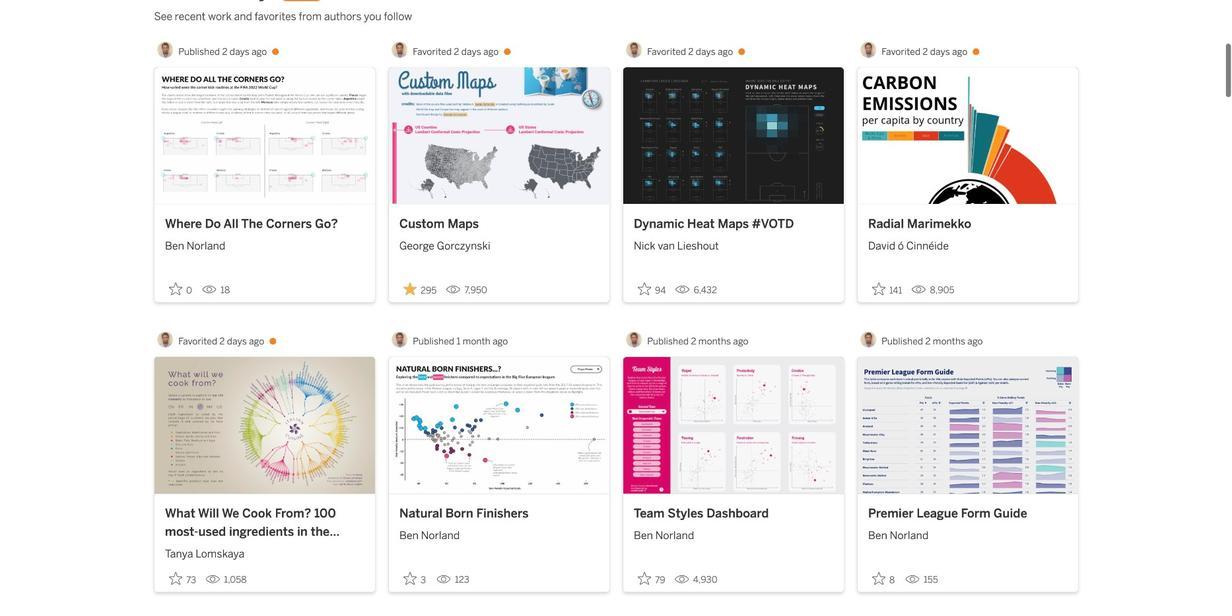 Task type: vqa. For each thing, say whether or not it's contained in the screenshot.
Remove Favorite BUTTON
yes



Task type: describe. For each thing, give the bounding box(es) containing it.
remove favorite image
[[404, 283, 417, 296]]



Task type: locate. For each thing, give the bounding box(es) containing it.
add favorite image
[[169, 283, 182, 296], [638, 283, 651, 296], [873, 283, 886, 296], [169, 572, 182, 586], [404, 572, 417, 586], [638, 572, 651, 586], [873, 572, 886, 586]]

Add Favorite button
[[165, 279, 197, 300], [634, 279, 670, 300], [869, 279, 907, 300], [165, 569, 200, 590], [400, 569, 431, 590], [634, 569, 670, 590], [869, 569, 900, 590]]

workbook thumbnail image
[[155, 67, 375, 204], [389, 67, 610, 204], [624, 67, 844, 204], [858, 67, 1079, 204], [155, 357, 375, 494], [389, 357, 610, 494], [624, 357, 844, 494], [858, 357, 1079, 494]]

see recent work and favorites from authors you follow element
[[154, 9, 1079, 25]]

Remove Favorite button
[[400, 279, 441, 300]]

ben norland image
[[157, 42, 173, 58], [392, 42, 408, 58], [861, 42, 877, 58], [392, 332, 408, 348]]

ben norland image
[[626, 42, 642, 58], [157, 332, 173, 348], [626, 332, 642, 348], [861, 332, 877, 348]]

recent activity heading
[[154, 0, 268, 4]]



